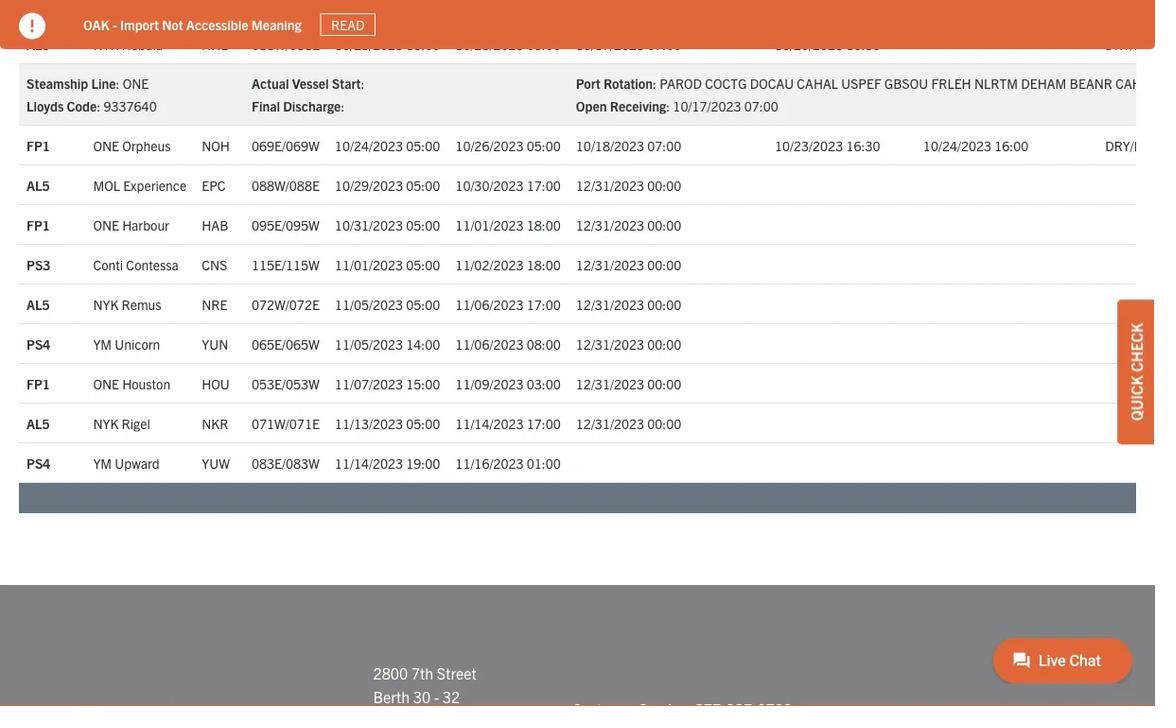 Task type: vqa. For each thing, say whether or not it's contained in the screenshot.
first TOP from the bottom
no



Task type: describe. For each thing, give the bounding box(es) containing it.
12/31/2023 00:00 for 11/01/2023 18:00
[[576, 217, 682, 234]]

05:00 for 11/13/2023 05:00
[[406, 415, 440, 433]]

cns
[[202, 257, 227, 274]]

072w/072e
[[252, 296, 320, 313]]

al5 for nyk nebula
[[26, 36, 50, 53]]

: down line
[[97, 98, 101, 115]]

15:00 for 11/07/2023 15:00
[[406, 376, 440, 393]]

10/29/2023 05:00
[[335, 177, 440, 194]]

2 cahal from the left
[[1116, 75, 1155, 92]]

ym for ym upward
[[93, 455, 112, 472]]

10/24/2023 05:00
[[335, 137, 440, 154]]

11/07/2023 15:00
[[335, 376, 440, 393]]

steamship line : one lloyds code : 9337640
[[26, 75, 157, 115]]

065e/065w
[[252, 336, 320, 353]]

7th
[[411, 664, 434, 683]]

11/13/2023 05:00
[[335, 415, 440, 433]]

yuw
[[202, 455, 230, 472]]

00:00 for 11/01/2023 18:00
[[647, 217, 682, 234]]

095e/095w
[[252, 217, 320, 234]]

12/31/2023 00:00 for 11/06/2023 08:00
[[576, 336, 682, 353]]

actual vessel start : final discharge :
[[252, 75, 365, 115]]

2800
[[373, 664, 408, 683]]

11/09/2023 03:00
[[455, 376, 561, 393]]

11/01/2023 05:00
[[335, 257, 440, 274]]

ym for ym unicorn
[[93, 336, 112, 353]]

nyk for nyk remus
[[93, 296, 119, 313]]

12/31/2023 for 11/06/2023 08:00
[[576, 336, 644, 353]]

11/01/2023 18:00
[[455, 217, 561, 234]]

nyk for nyk nebula
[[93, 36, 119, 53]]

16:30 for 10/23/2023 16:30
[[846, 137, 880, 154]]

al5 for nyk rigel
[[26, 415, 50, 433]]

conti contessa
[[93, 257, 179, 274]]

nnb
[[202, 36, 230, 53]]

11/02/2023
[[455, 257, 524, 274]]

coctg
[[705, 75, 747, 92]]

-
[[113, 16, 117, 33]]

071w/071e
[[252, 415, 320, 433]]

read
[[331, 16, 365, 33]]

deham
[[1021, 75, 1067, 92]]

oak
[[83, 16, 110, 33]]

12/31/2023 00:00 for 11/09/2023 03:00
[[576, 376, 682, 393]]

fp1 for one houston
[[26, 376, 50, 393]]

steamship
[[26, 75, 88, 92]]

check
[[1127, 323, 1146, 372]]

10/30/2023 17:00
[[455, 177, 561, 194]]

port rotation : parod coctg docau cahal uspef gbsou frleh nlrtm deham beanr cahal open receiving : 10/17/2023 07:00
[[576, 75, 1155, 115]]

: left the parod
[[653, 75, 657, 92]]

00:00 for 11/06/2023 08:00
[[647, 336, 682, 353]]

one houston
[[93, 376, 170, 393]]

rigel
[[122, 415, 150, 433]]

05:00 for 10/29/2023 05:00
[[406, 177, 440, 194]]

accessible
[[186, 16, 248, 33]]

9337640
[[104, 98, 157, 115]]

line
[[91, 75, 116, 92]]

00:00 for 11/14/2023 17:00
[[647, 415, 682, 433]]

: down start
[[341, 98, 345, 115]]

11/05/2023 for 11/05/2023 05:00
[[335, 296, 403, 313]]

10/26/2023
[[455, 137, 524, 154]]

11/05/2023 for 11/05/2023 14:00
[[335, 336, 403, 353]]

10/30/2023
[[455, 177, 524, 194]]

hab
[[202, 217, 228, 234]]

dry/rfr for 10/23/2023 16:30
[[1105, 137, 1155, 154]]

mol
[[93, 177, 120, 194]]

12/31/2023 00:00 for 11/02/2023 18:00
[[576, 257, 682, 274]]

contessa
[[126, 257, 179, 274]]

081w/081e
[[252, 36, 320, 53]]

10/18/2023
[[576, 137, 644, 154]]

ps4 for ym upward
[[26, 455, 50, 472]]

noh
[[202, 137, 230, 154]]

uspef
[[841, 75, 882, 92]]

nebula
[[122, 36, 163, 53]]

11/05/2023 14:00
[[335, 336, 440, 353]]

07:00 inside port rotation : parod coctg docau cahal uspef gbsou frleh nlrtm deham beanr cahal open receiving : 10/17/2023 07:00
[[744, 98, 779, 115]]

18:00 for 11/01/2023 18:00
[[527, 217, 561, 234]]

meaning
[[251, 16, 301, 33]]

ps3
[[26, 257, 50, 274]]

16:30 for 10/20/2023 16:30
[[846, 36, 880, 53]]

10/24/2023 16:00
[[923, 137, 1029, 154]]

10/26/2023 05:00
[[455, 137, 561, 154]]

one harbour
[[93, 217, 169, 234]]

11/14/2023 19:00
[[335, 455, 440, 472]]

nyk remus
[[93, 296, 161, 313]]

11/06/2023 08:00
[[455, 336, 561, 353]]

07:00 for 10/18/2023 07:00
[[647, 137, 682, 154]]

12/31/2023 for 11/14/2023 17:00
[[576, 415, 644, 433]]

069e/069w
[[252, 137, 320, 154]]

conti
[[93, 257, 123, 274]]

one inside steamship line : one lloyds code : 9337640
[[123, 75, 149, 92]]

code
[[67, 98, 97, 115]]

10/24/2023 for 10/24/2023 16:00
[[923, 137, 992, 154]]

10/23/2023 for 10/23/2023 15:00
[[335, 36, 403, 53]]

10/24/2023 for 10/24/2023 05:00
[[335, 137, 403, 154]]

receiving
[[610, 98, 666, 115]]

12/31/2023 00:00 for 11/06/2023 17:00
[[576, 296, 682, 313]]

11/06/2023 17:00
[[455, 296, 561, 313]]

nre
[[202, 296, 228, 313]]

quick check link
[[1118, 300, 1155, 445]]

1 cahal from the left
[[797, 75, 838, 92]]

10/17/2023 inside port rotation : parod coctg docau cahal uspef gbsou frleh nlrtm deham beanr cahal open receiving : 10/17/2023 07:00
[[673, 98, 741, 115]]

00:00 for 11/06/2023 17:00
[[647, 296, 682, 313]]

10/29/2023
[[335, 177, 403, 194]]

not
[[162, 16, 183, 33]]

11/01/2023 for 11/01/2023 18:00
[[455, 217, 524, 234]]

05:00 for 10/26/2023 05:00
[[527, 137, 561, 154]]

fp1 for one orpheus
[[26, 137, 50, 154]]

083e/083w
[[252, 455, 320, 472]]

17:00 for 11/14/2023 17:00
[[527, 415, 561, 433]]

10/31/2023 05:00
[[335, 217, 440, 234]]

quick
[[1127, 376, 1146, 421]]

10/23/2023 for 10/23/2023 16:30
[[775, 137, 843, 154]]

05:00 for 11/05/2023 05:00
[[406, 296, 440, 313]]

import
[[120, 16, 159, 33]]



Task type: locate. For each thing, give the bounding box(es) containing it.
1 horizontal spatial 10/17/2023
[[673, 98, 741, 115]]

nyk
[[93, 36, 119, 53], [93, 296, 119, 313], [93, 415, 119, 433]]

cahal right the beanr
[[1116, 75, 1155, 92]]

dry/rfr up the beanr
[[1105, 36, 1155, 53]]

1 vertical spatial 03:00
[[527, 376, 561, 393]]

16:30 down port rotation : parod coctg docau cahal uspef gbsou frleh nlrtm deham beanr cahal open receiving : 10/17/2023 07:00
[[846, 137, 880, 154]]

docau
[[750, 75, 794, 92]]

18:00 down 10/30/2023 17:00
[[527, 217, 561, 234]]

0 horizontal spatial 11/14/2023
[[335, 455, 403, 472]]

1 vertical spatial dry/rfr
[[1105, 137, 1155, 154]]

2 vertical spatial fp1
[[26, 376, 50, 393]]

2 al5 from the top
[[26, 177, 50, 194]]

03:00 right 10/25/2023
[[527, 36, 561, 53]]

ym unicorn
[[93, 336, 160, 353]]

05:00 up 10/29/2023 05:00
[[406, 137, 440, 154]]

2 11/05/2023 from the top
[[335, 336, 403, 353]]

12/31/2023 for 11/06/2023 17:00
[[576, 296, 644, 313]]

:
[[116, 75, 120, 92], [361, 75, 365, 92], [653, 75, 657, 92], [97, 98, 101, 115], [341, 98, 345, 115], [666, 98, 670, 115]]

12/31/2023 00:00 for 10/30/2023 17:00
[[576, 177, 682, 194]]

05:00
[[406, 137, 440, 154], [527, 137, 561, 154], [406, 177, 440, 194], [406, 217, 440, 234], [406, 257, 440, 274], [406, 296, 440, 313], [406, 415, 440, 433]]

10/18/2023 07:00
[[576, 137, 682, 154]]

6 00:00 from the top
[[647, 376, 682, 393]]

2 00:00 from the top
[[647, 217, 682, 234]]

05:00 for 11/01/2023 05:00
[[406, 257, 440, 274]]

7 12/31/2023 00:00 from the top
[[576, 415, 682, 433]]

1 horizontal spatial 11/14/2023
[[455, 415, 524, 433]]

dry/rfr down the beanr
[[1105, 137, 1155, 154]]

11/13/2023
[[335, 415, 403, 433]]

00:00 for 11/09/2023 03:00
[[647, 376, 682, 393]]

12/31/2023 00:00
[[576, 177, 682, 194], [576, 217, 682, 234], [576, 257, 682, 274], [576, 296, 682, 313], [576, 336, 682, 353], [576, 376, 682, 393], [576, 415, 682, 433]]

03:00 for 10/25/2023 03:00
[[527, 36, 561, 53]]

10/24/2023 up 10/29/2023
[[335, 137, 403, 154]]

11/14/2023
[[455, 415, 524, 433], [335, 455, 403, 472]]

11/01/2023
[[455, 217, 524, 234], [335, 257, 403, 274]]

: up 9337640
[[116, 75, 120, 92]]

1 al5 from the top
[[26, 36, 50, 53]]

11/06/2023 up 11/09/2023
[[455, 336, 524, 353]]

11/14/2023 17:00
[[455, 415, 561, 433]]

0 vertical spatial fp1
[[26, 137, 50, 154]]

05:00 down 10/31/2023 05:00 at the left top
[[406, 257, 440, 274]]

nyk left rigel
[[93, 415, 119, 433]]

18:00 for 11/02/2023 18:00
[[527, 257, 561, 274]]

2 18:00 from the top
[[527, 257, 561, 274]]

7 12/31/2023 from the top
[[576, 415, 644, 433]]

1 dry/rfr from the top
[[1105, 36, 1155, 53]]

1 horizontal spatial 11/01/2023
[[455, 217, 524, 234]]

03:00
[[527, 36, 561, 53], [527, 376, 561, 393]]

1 vertical spatial 07:00
[[744, 98, 779, 115]]

: down 10/23/2023 15:00
[[361, 75, 365, 92]]

10/23/2023
[[335, 36, 403, 53], [775, 137, 843, 154]]

10/23/2023 down docau
[[775, 137, 843, 154]]

3 fp1 from the top
[[26, 376, 50, 393]]

0 vertical spatial ym
[[93, 336, 112, 353]]

10/25/2023
[[455, 36, 524, 53]]

ym upward
[[93, 455, 160, 472]]

0 vertical spatial 07:00
[[647, 36, 682, 53]]

3 12/31/2023 00:00 from the top
[[576, 257, 682, 274]]

0 horizontal spatial 10/24/2023
[[335, 137, 403, 154]]

hou
[[202, 376, 230, 393]]

7 00:00 from the top
[[647, 415, 682, 433]]

115e/115w
[[252, 257, 320, 274]]

al5 left the mol
[[26, 177, 50, 194]]

11/05/2023 up 11/07/2023
[[335, 336, 403, 353]]

05:00 up 10/31/2023 05:00 at the left top
[[406, 177, 440, 194]]

houston
[[122, 376, 170, 393]]

3 17:00 from the top
[[527, 415, 561, 433]]

10/24/2023
[[335, 137, 403, 154], [923, 137, 992, 154]]

quick check
[[1127, 323, 1146, 421]]

cahal down 10/20/2023
[[797, 75, 838, 92]]

1 vertical spatial 18:00
[[527, 257, 561, 274]]

2 vertical spatial 07:00
[[647, 137, 682, 154]]

17:00 up 08:00
[[527, 296, 561, 313]]

053e/053w
[[252, 376, 320, 393]]

fp1 up ps3
[[26, 217, 50, 234]]

11/14/2023 down 11/09/2023
[[455, 415, 524, 433]]

18:00
[[527, 217, 561, 234], [527, 257, 561, 274]]

al5 for nyk remus
[[26, 296, 50, 313]]

12/31/2023
[[576, 177, 644, 194], [576, 217, 644, 234], [576, 257, 644, 274], [576, 296, 644, 313], [576, 336, 644, 353], [576, 376, 644, 393], [576, 415, 644, 433]]

1 03:00 from the top
[[527, 36, 561, 53]]

0 vertical spatial 11/06/2023
[[455, 296, 524, 313]]

one for harbour
[[93, 217, 119, 234]]

fp1 left one houston at the bottom left of the page
[[26, 376, 50, 393]]

15:00 for 10/23/2023 15:00
[[406, 36, 440, 53]]

1 ym from the top
[[93, 336, 112, 353]]

00:00 for 11/02/2023 18:00
[[647, 257, 682, 274]]

2 12/31/2023 00:00 from the top
[[576, 217, 682, 234]]

10/23/2023 down read
[[335, 36, 403, 53]]

2800 7th street footer
[[0, 586, 1155, 707]]

remus
[[122, 296, 161, 313]]

nyk left remus in the top of the page
[[93, 296, 119, 313]]

4 al5 from the top
[[26, 415, 50, 433]]

5 12/31/2023 from the top
[[576, 336, 644, 353]]

08:00
[[527, 336, 561, 353]]

epc
[[202, 177, 226, 194]]

11/09/2023
[[455, 376, 524, 393]]

3 al5 from the top
[[26, 296, 50, 313]]

1 11/05/2023 from the top
[[335, 296, 403, 313]]

11/01/2023 for 11/01/2023 05:00
[[335, 257, 403, 274]]

15:00 down "14:00"
[[406, 376, 440, 393]]

11/14/2023 for 11/14/2023 17:00
[[455, 415, 524, 433]]

11/01/2023 up "11/02/2023"
[[455, 217, 524, 234]]

3 00:00 from the top
[[647, 257, 682, 274]]

1 00:00 from the top
[[647, 177, 682, 194]]

2800 7th street
[[373, 664, 477, 683]]

10/17/2023 down the coctg
[[673, 98, 741, 115]]

final
[[252, 98, 280, 115]]

07:00 for 10/17/2023 07:00
[[647, 36, 682, 53]]

solid image
[[19, 13, 45, 39]]

11/06/2023 down "11/02/2023"
[[455, 296, 524, 313]]

one up the mol
[[93, 137, 119, 154]]

2 fp1 from the top
[[26, 217, 50, 234]]

12/31/2023 for 11/09/2023 03:00
[[576, 376, 644, 393]]

11/06/2023 for 11/06/2023 08:00
[[455, 336, 524, 353]]

1 12/31/2023 from the top
[[576, 177, 644, 194]]

10/23/2023 16:30
[[775, 137, 880, 154]]

al5 for mol experience
[[26, 177, 50, 194]]

1 vertical spatial 16:30
[[846, 137, 880, 154]]

0 vertical spatial 15:00
[[406, 36, 440, 53]]

1 vertical spatial 11/05/2023
[[335, 336, 403, 353]]

unicorn
[[115, 336, 160, 353]]

05:00 for 10/31/2023 05:00
[[406, 217, 440, 234]]

5 00:00 from the top
[[647, 336, 682, 353]]

: down the parod
[[666, 98, 670, 115]]

one left 'harbour'
[[93, 217, 119, 234]]

18:00 down 11/01/2023 18:00
[[527, 257, 561, 274]]

0 vertical spatial 10/17/2023
[[576, 36, 644, 53]]

15:00 left 10/25/2023
[[406, 36, 440, 53]]

10/17/2023 07:00
[[576, 36, 682, 53]]

10/20/2023
[[775, 36, 843, 53]]

10/24/2023 left the 16:00
[[923, 137, 992, 154]]

al5
[[26, 36, 50, 53], [26, 177, 50, 194], [26, 296, 50, 313], [26, 415, 50, 433]]

1 ps4 from the top
[[26, 336, 50, 353]]

0 vertical spatial nyk
[[93, 36, 119, 53]]

0 horizontal spatial 10/23/2023
[[335, 36, 403, 53]]

05:00 up 19:00 on the bottom of the page
[[406, 415, 440, 433]]

experience
[[123, 177, 187, 194]]

05:00 for 10/24/2023 05:00
[[406, 137, 440, 154]]

nlrtm
[[975, 75, 1018, 92]]

open
[[576, 98, 607, 115]]

03:00 down 08:00
[[527, 376, 561, 393]]

12/31/2023 for 11/02/2023 18:00
[[576, 257, 644, 274]]

11/14/2023 down 11/13/2023
[[335, 455, 403, 472]]

2 03:00 from the top
[[527, 376, 561, 393]]

al5 down ps3
[[26, 296, 50, 313]]

one up 9337640
[[123, 75, 149, 92]]

vessel
[[292, 75, 329, 92]]

gbsou
[[885, 75, 928, 92]]

1 vertical spatial ps4
[[26, 455, 50, 472]]

1 11/06/2023 from the top
[[455, 296, 524, 313]]

2 nyk from the top
[[93, 296, 119, 313]]

al5 left "nyk rigel"
[[26, 415, 50, 433]]

0 vertical spatial 10/23/2023
[[335, 36, 403, 53]]

mol experience
[[93, 177, 187, 194]]

16:30 up uspef
[[846, 36, 880, 53]]

1 horizontal spatial cahal
[[1116, 75, 1155, 92]]

05:00 down 10/29/2023 05:00
[[406, 217, 440, 234]]

nyk nebula
[[93, 36, 163, 53]]

11/14/2023 for 11/14/2023 19:00
[[335, 455, 403, 472]]

1 vertical spatial 10/17/2023
[[673, 98, 741, 115]]

fp1
[[26, 137, 50, 154], [26, 217, 50, 234], [26, 376, 50, 393]]

07:00 down docau
[[744, 98, 779, 115]]

11/05/2023 up the 11/05/2023 14:00
[[335, 296, 403, 313]]

1 16:30 from the top
[[846, 36, 880, 53]]

rotation
[[604, 75, 653, 92]]

4 12/31/2023 00:00 from the top
[[576, 296, 682, 313]]

1 vertical spatial 15:00
[[406, 376, 440, 393]]

fp1 down lloyds
[[26, 137, 50, 154]]

parod
[[660, 75, 702, 92]]

0 vertical spatial 11/05/2023
[[335, 296, 403, 313]]

16:00
[[995, 137, 1029, 154]]

discharge
[[283, 98, 341, 115]]

0 horizontal spatial cahal
[[797, 75, 838, 92]]

17:00 for 10/30/2023 17:00
[[527, 177, 561, 194]]

frleh
[[932, 75, 972, 92]]

1 vertical spatial ym
[[93, 455, 112, 472]]

2 vertical spatial 17:00
[[527, 415, 561, 433]]

1 12/31/2023 00:00 from the top
[[576, 177, 682, 194]]

0 vertical spatial 16:30
[[846, 36, 880, 53]]

one for orpheus
[[93, 137, 119, 154]]

10/25/2023 03:00
[[455, 36, 561, 53]]

11/16/2023 01:00
[[455, 455, 561, 472]]

one left houston
[[93, 376, 119, 393]]

11/07/2023
[[335, 376, 403, 393]]

03:00 for 11/09/2023 03:00
[[527, 376, 561, 393]]

2 11/06/2023 from the top
[[455, 336, 524, 353]]

4 12/31/2023 from the top
[[576, 296, 644, 313]]

dry/rfr for 10/20/2023 16:30
[[1105, 36, 1155, 53]]

088w/088e
[[252, 177, 320, 194]]

1 horizontal spatial 10/23/2023
[[775, 137, 843, 154]]

2 16:30 from the top
[[846, 137, 880, 154]]

2 ps4 from the top
[[26, 455, 50, 472]]

nyk down -
[[93, 36, 119, 53]]

2 17:00 from the top
[[527, 296, 561, 313]]

5 12/31/2023 00:00 from the top
[[576, 336, 682, 353]]

0 horizontal spatial 11/01/2023
[[335, 257, 403, 274]]

11/05/2023 05:00
[[335, 296, 440, 313]]

0 vertical spatial 11/01/2023
[[455, 217, 524, 234]]

beanr
[[1070, 75, 1113, 92]]

nyk rigel
[[93, 415, 150, 433]]

0 vertical spatial 11/14/2023
[[455, 415, 524, 433]]

1 18:00 from the top
[[527, 217, 561, 234]]

0 vertical spatial 03:00
[[527, 36, 561, 53]]

1 vertical spatial 11/01/2023
[[335, 257, 403, 274]]

1 10/24/2023 from the left
[[335, 137, 403, 154]]

17:00 for 11/06/2023 17:00
[[527, 296, 561, 313]]

ym
[[93, 336, 112, 353], [93, 455, 112, 472]]

10/17/2023
[[576, 36, 644, 53], [673, 98, 741, 115]]

2 vertical spatial nyk
[[93, 415, 119, 433]]

1 vertical spatial fp1
[[26, 217, 50, 234]]

ps4 left the ym upward
[[26, 455, 50, 472]]

17:00 up 01:00 on the bottom
[[527, 415, 561, 433]]

12/31/2023 for 11/01/2023 18:00
[[576, 217, 644, 234]]

fp1 for one harbour
[[26, 217, 50, 234]]

6 12/31/2023 from the top
[[576, 376, 644, 393]]

1 17:00 from the top
[[527, 177, 561, 194]]

1 vertical spatial 10/23/2023
[[775, 137, 843, 154]]

1 vertical spatial 11/14/2023
[[335, 455, 403, 472]]

1 horizontal spatial 10/24/2023
[[923, 137, 992, 154]]

0 vertical spatial ps4
[[26, 336, 50, 353]]

al5 up steamship
[[26, 36, 50, 53]]

upward
[[115, 455, 160, 472]]

1 vertical spatial 17:00
[[527, 296, 561, 313]]

read link
[[320, 13, 376, 36]]

12/31/2023 for 10/30/2023 17:00
[[576, 177, 644, 194]]

0 vertical spatial 17:00
[[527, 177, 561, 194]]

07:00 down receiving
[[647, 137, 682, 154]]

10/23/2023 15:00
[[335, 36, 440, 53]]

2 10/24/2023 from the left
[[923, 137, 992, 154]]

01:00
[[527, 455, 561, 472]]

11/01/2023 down 10/31/2023
[[335, 257, 403, 274]]

3 12/31/2023 from the top
[[576, 257, 644, 274]]

2 dry/rfr from the top
[[1105, 137, 1155, 154]]

11/02/2023 18:00
[[455, 257, 561, 274]]

05:00 up 10/30/2023 17:00
[[527, 137, 561, 154]]

one for houston
[[93, 376, 119, 393]]

harbour
[[122, 217, 169, 234]]

6 12/31/2023 00:00 from the top
[[576, 376, 682, 393]]

15:00
[[406, 36, 440, 53], [406, 376, 440, 393]]

1 vertical spatial nyk
[[93, 296, 119, 313]]

2 12/31/2023 from the top
[[576, 217, 644, 234]]

2 15:00 from the top
[[406, 376, 440, 393]]

yun
[[202, 336, 228, 353]]

11/06/2023 for 11/06/2023 17:00
[[455, 296, 524, 313]]

start
[[332, 75, 361, 92]]

ps4 for ym unicorn
[[26, 336, 50, 353]]

one orpheus
[[93, 137, 171, 154]]

17:00
[[527, 177, 561, 194], [527, 296, 561, 313], [527, 415, 561, 433]]

4 00:00 from the top
[[647, 296, 682, 313]]

ym left unicorn
[[93, 336, 112, 353]]

10/17/2023 up the rotation
[[576, 36, 644, 53]]

00:00 for 10/30/2023 17:00
[[647, 177, 682, 194]]

1 nyk from the top
[[93, 36, 119, 53]]

12/31/2023 00:00 for 11/14/2023 17:00
[[576, 415, 682, 433]]

17:00 up 11/01/2023 18:00
[[527, 177, 561, 194]]

1 fp1 from the top
[[26, 137, 50, 154]]

orpheus
[[122, 137, 171, 154]]

2 ym from the top
[[93, 455, 112, 472]]

14:00
[[406, 336, 440, 353]]

ps4 down ps3
[[26, 336, 50, 353]]

nyk for nyk rigel
[[93, 415, 119, 433]]

1 15:00 from the top
[[406, 36, 440, 53]]

05:00 up "14:00"
[[406, 296, 440, 313]]

3 nyk from the top
[[93, 415, 119, 433]]

1 vertical spatial 11/06/2023
[[455, 336, 524, 353]]

0 vertical spatial 18:00
[[527, 217, 561, 234]]

0 horizontal spatial 10/17/2023
[[576, 36, 644, 53]]

0 vertical spatial dry/rfr
[[1105, 36, 1155, 53]]

ym left the upward
[[93, 455, 112, 472]]

07:00 up the parod
[[647, 36, 682, 53]]



